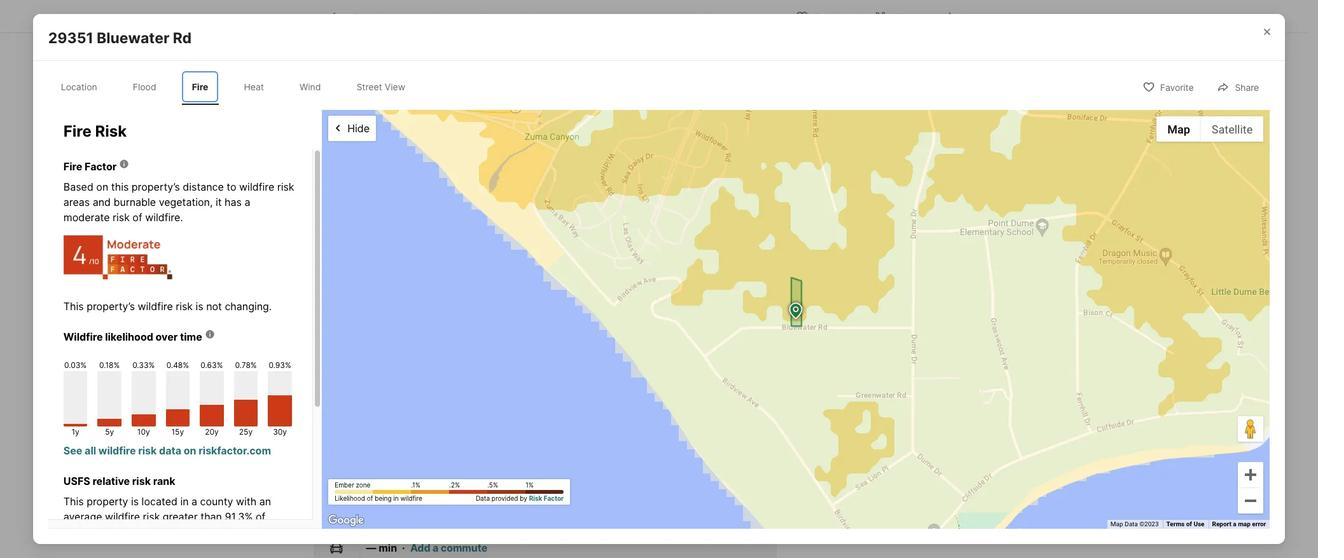 Task type: locate. For each thing, give the bounding box(es) containing it.
0 horizontal spatial is
[[131, 496, 139, 509]]

this for this property is located in a county with an average wildfire risk greater than
[[64, 496, 84, 509]]

0.33%
[[132, 361, 155, 371]]

0 vertical spatial property's
[[132, 181, 180, 194]]

comfort,
[[721, 232, 761, 245]]

risk up fire factor at the top of the page
[[95, 122, 127, 141]]

is left located
[[131, 496, 139, 509]]

1 vertical spatial this
[[573, 64, 590, 77]]

tab list
[[313, 0, 735, 32], [48, 69, 428, 105]]

tab list inside "29351 bluewater rd" dialog
[[48, 69, 428, 105]]

refined
[[622, 126, 656, 138]]

0 vertical spatial report a map error link
[[719, 511, 773, 518]]

801-
[[346, 273, 370, 286]]

magical
[[598, 187, 636, 199]]

over left time
[[156, 331, 178, 344]]

1 horizontal spatial by
[[520, 495, 528, 503]]

in inside the exceptional mid-century modern masterpiece offering a rare blend of classic design and modern luxury. meticulously restored and remodeled, this gated and private circa 1957 architectural seamlessly marries iconic design elements with contemporary finishes, resulting in a residence that exudes timeless sophistication. open-concept floorplan with effortless flow and expansive walls of glass lead to inspired canyon views over an acre of meticulously landscaped grounds. primary suite sanctuary with fireplace and refined ensuite bath. gourmet kitchen with custom cabinetry and top-of-the-line appliances. sun-dappled dining room aerie. private guest house bedroom retreat. sun-soaked gym/pilates studio with panoramic views transforms a workout into an elevated experience. beautiful sparkling pool and spa with underground vault cover. outdoor cold plunge and shower. magical organic herb and vegetable garden set beneath the canopy of an epic eucalyptus tree. spacious decking with outdoor fireplace and bbq for entertaining, dining al fresco, or hanging out under the stars. vast green lawn for play. sonos sound system. a rare, serene oasis with unparalleled amenities, comfort, privacy, and land on cherished pt. dume.
[[765, 80, 773, 92]]

plunge
[[502, 187, 535, 199]]

menu bar containing map
[[1157, 117, 1264, 142]]

outdoor
[[709, 202, 747, 215]]

1 horizontal spatial view
[[661, 353, 677, 362]]

checked:
[[347, 299, 391, 311]]

share inside "29351 bluewater rd" dialog
[[1236, 82, 1260, 93]]

over inside the exceptional mid-century modern masterpiece offering a rare blend of classic design and modern luxury. meticulously restored and remodeled, this gated and private circa 1957 architectural seamlessly marries iconic design elements with contemporary finishes, resulting in a residence that exudes timeless sophistication. open-concept floorplan with effortless flow and expansive walls of glass lead to inspired canyon views over an acre of meticulously landscaped grounds. primary suite sanctuary with fireplace and refined ensuite bath. gourmet kitchen with custom cabinetry and top-of-the-line appliances. sun-dappled dining room aerie. private guest house bedroom retreat. sun-soaked gym/pilates studio with panoramic views transforms a workout into an elevated experience. beautiful sparkling pool and spa with underground vault cover. outdoor cold plunge and shower. magical organic herb and vegetable garden set beneath the canopy of an epic eucalyptus tree. spacious decking with outdoor fireplace and bbq for entertaining, dining al fresco, or hanging out under the stars. vast green lawn for play. sonos sound system. a rare, serene oasis with unparalleled amenities, comfort, privacy, and land on cherished pt. dume.
[[598, 110, 619, 123]]

the down "cover."
[[411, 202, 426, 215]]

1 horizontal spatial risk
[[529, 495, 543, 503]]

• left 310-
[[315, 273, 321, 286]]

saturday
[[931, 112, 966, 120]]

workout
[[377, 171, 416, 184]]

over
[[598, 110, 619, 123], [156, 331, 178, 344]]

favorite for x-out
[[814, 11, 848, 22]]

design up circa at the right top
[[687, 49, 719, 62]]

report a map error link
[[719, 511, 773, 518], [1213, 521, 1267, 528]]

0 horizontal spatial report a map error link
[[719, 511, 773, 518]]

epic
[[494, 202, 515, 215]]

1 vertical spatial error
[[1253, 521, 1267, 528]]

tab list for share
[[48, 69, 428, 105]]

favorite button inside "29351 bluewater rd" dialog
[[1132, 74, 1205, 100]]

lawn
[[313, 232, 336, 245]]

tour left person
[[816, 149, 836, 157]]

4 parking spaces
[[574, 160, 657, 173]]

0 horizontal spatial to
[[227, 181, 237, 194]]

1 vertical spatial map
[[1239, 521, 1251, 528]]

the-
[[517, 141, 538, 154]]

0 vertical spatial street
[[357, 81, 382, 92]]

thursday
[[819, 112, 855, 120]]

0 vertical spatial dining
[[680, 141, 709, 154]]

of down burnable
[[133, 212, 142, 224]]

23-
[[660, 299, 677, 311]]

1 vertical spatial redfin
[[390, 131, 421, 143]]

terms of use link
[[1167, 521, 1205, 528]]

1 this from the top
[[64, 301, 84, 313]]

1 vertical spatial report a map error link
[[1213, 521, 1267, 528]]

4 down appliances.
[[574, 160, 581, 173]]

0 horizontal spatial street view
[[357, 81, 405, 92]]

1 vertical spatial views
[[725, 156, 753, 169]]

0 vertical spatial map
[[1168, 123, 1191, 136]]

of right blend
[[639, 49, 648, 62]]

1 vertical spatial favorite button
[[1132, 74, 1205, 100]]

1 horizontal spatial street view
[[639, 353, 677, 362]]

of
[[639, 49, 648, 62], [413, 110, 422, 123], [660, 110, 670, 123], [467, 202, 477, 215], [133, 212, 142, 224], [367, 495, 373, 503], [256, 511, 266, 524], [1187, 521, 1193, 528]]

report inside "29351 bluewater rd" dialog
[[1213, 521, 1232, 528]]

redfin down the walls
[[390, 131, 421, 143]]

redfin down 310-
[[313, 299, 344, 311]]

0 horizontal spatial by
[[346, 258, 357, 271]]

finishes,
[[678, 80, 718, 92]]

tour for tour in person
[[816, 149, 836, 157]]

studio
[[616, 156, 645, 169]]

street view up the that
[[357, 81, 405, 92]]

1 vertical spatial favorite
[[1161, 82, 1194, 93]]

street down luxury.
[[357, 81, 382, 92]]

and down play.
[[354, 248, 372, 260]]

1 vertical spatial by
[[520, 495, 528, 503]]

top-
[[482, 141, 503, 154]]

pm
[[943, 199, 955, 208]]

0 vertical spatial for
[[403, 217, 416, 230]]

map for report a map error link to the right
[[1239, 521, 1251, 528]]

menu bar
[[1157, 117, 1264, 142]]

0 horizontal spatial street
[[357, 81, 382, 92]]

dining
[[680, 141, 709, 154], [483, 217, 512, 230]]

street inside tab
[[357, 81, 382, 92]]

1 vertical spatial factor
[[544, 495, 564, 503]]

2 this from the top
[[64, 496, 84, 509]]

schools tab
[[663, 2, 725, 32]]

a moderate risk of wildfire.
[[64, 196, 250, 224]]

#
[[654, 299, 660, 311]]

to inside based on this property's distance to wildfire risk areas and burnable vegetation, it has
[[227, 181, 237, 194]]

1 horizontal spatial 4
[[931, 85, 947, 113]]

this inside based on this property's distance to wildfire risk areas and burnable vegetation, it has
[[111, 181, 129, 194]]

sun- up studio
[[615, 141, 638, 154]]

set
[[350, 202, 365, 215]]

0 horizontal spatial report
[[719, 511, 738, 518]]

report for report a map error link to the right
[[1213, 521, 1232, 528]]

view inside street view tab
[[385, 81, 405, 92]]

on inside the exceptional mid-century modern masterpiece offering a rare blend of classic design and modern luxury. meticulously restored and remodeled, this gated and private circa 1957 architectural seamlessly marries iconic design elements with contemporary finishes, resulting in a residence that exudes timeless sophistication. open-concept floorplan with effortless flow and expansive walls of glass lead to inspired canyon views over an acre of meticulously landscaped grounds. primary suite sanctuary with fireplace and refined ensuite bath. gourmet kitchen with custom cabinetry and top-of-the-line appliances. sun-dappled dining room aerie. private guest house bedroom retreat. sun-soaked gym/pilates studio with panoramic views transforms a workout into an elevated experience. beautiful sparkling pool and spa with underground vault cover. outdoor cold plunge and shower. magical organic herb and vegetable garden set beneath the canopy of an epic eucalyptus tree. spacious decking with outdoor fireplace and bbq for entertaining, dining al fresco, or hanging out under the stars. vast green lawn for play. sonos sound system. a rare, serene oasis with unparalleled amenities, comfort, privacy, and land on cherished pt. dume.
[[398, 248, 410, 260]]

effortless
[[689, 95, 735, 108]]

favorite button for x-out
[[786, 3, 859, 29]]

in right counties
[[107, 527, 116, 539]]

report a map error inside "button"
[[719, 511, 773, 518]]

in left person
[[837, 149, 845, 157]]

rare
[[587, 49, 606, 62]]

report for report a map error link inside the "button"
[[719, 511, 738, 518]]

0 horizontal spatial 2
[[336, 131, 343, 143]]

data down .5%
[[476, 495, 490, 503]]

an up refined
[[622, 110, 634, 123]]

2 inside the 2 thursday
[[819, 85, 834, 113]]

views
[[568, 110, 595, 123], [725, 156, 753, 169]]

this up average on the bottom left of page
[[64, 496, 84, 509]]

property details tab
[[466, 2, 562, 32]]

by up "801-"
[[346, 258, 357, 271]]

property's inside based on this property's distance to wildfire risk areas and burnable vegetation, it has
[[132, 181, 180, 194]]

1957,
[[372, 189, 396, 202]]

century
[[394, 49, 433, 62]]

menu bar inside "29351 bluewater rd" dialog
[[1157, 117, 1264, 142]]

1 horizontal spatial report
[[1213, 521, 1232, 528]]

1 vertical spatial 4
[[574, 160, 581, 173]]

1 vertical spatial map
[[1111, 521, 1124, 528]]

2 horizontal spatial agent
[[940, 56, 969, 69]]

1 horizontal spatial fireplace
[[557, 126, 599, 138]]

2 left 3
[[819, 85, 834, 113]]

and up herb
[[672, 171, 691, 184]]

1 horizontal spatial error
[[1253, 521, 1267, 528]]

1 horizontal spatial report a map error
[[1213, 521, 1267, 528]]

0 vertical spatial sun-
[[615, 141, 638, 154]]

and up moderate
[[93, 196, 111, 209]]

report inside "button"
[[719, 511, 738, 518]]

0 vertical spatial report
[[719, 511, 738, 518]]

1 vertical spatial report a map error
[[1213, 521, 1267, 528]]

in right the "built"
[[360, 189, 369, 202]]

views down concept
[[568, 110, 595, 123]]

of right %
[[256, 511, 266, 524]]

map inside map 'popup button'
[[1168, 123, 1191, 136]]

property's up a moderate risk of wildfire.
[[132, 181, 180, 194]]

street inside button
[[639, 353, 659, 362]]

street view button
[[621, 349, 680, 366]]

map inside "29351 bluewater rd" dialog
[[1239, 521, 1251, 528]]

1 horizontal spatial is
[[196, 301, 203, 313]]

1 vertical spatial sun-
[[496, 156, 519, 169]]

property's up likelihood
[[87, 301, 135, 313]]

with down finishes,
[[665, 95, 686, 108]]

this left home
[[361, 9, 388, 27]]

with up %
[[236, 496, 257, 509]]

—
[[366, 542, 376, 555]]

with down hanging
[[584, 232, 604, 245]]

1 horizontal spatial redfin
[[390, 131, 421, 143]]

and up play.
[[358, 217, 376, 230]]

an right county at the bottom left of the page
[[259, 496, 271, 509]]

united
[[137, 527, 169, 539]]

underground
[[313, 187, 375, 199]]

tab list containing location
[[48, 69, 428, 105]]

1 vertical spatial share button
[[1207, 74, 1271, 100]]

0 horizontal spatial over
[[156, 331, 178, 344]]

0 horizontal spatial map
[[745, 511, 758, 518]]

ask a question link
[[819, 232, 883, 243]]

risk
[[95, 122, 127, 141], [529, 495, 543, 503]]

and up "contemporary"
[[624, 64, 642, 77]]

an right into
[[440, 171, 451, 184]]

design up the 'sophistication.'
[[502, 80, 534, 92]]

fire risk
[[64, 122, 127, 141]]

directions
[[707, 353, 741, 362]]

to up has
[[227, 181, 237, 194]]

0 vertical spatial share
[[961, 11, 985, 22]]

wildfire
[[239, 181, 274, 194], [138, 301, 173, 313], [99, 445, 136, 458], [401, 495, 423, 503], [105, 511, 140, 524]]

map inside "button"
[[745, 511, 758, 518]]

wind
[[300, 81, 321, 92]]

satellite
[[1212, 123, 1253, 136]]

0 horizontal spatial favorite button
[[786, 3, 859, 29]]

a/c
[[596, 189, 614, 202]]

risk left rank
[[132, 476, 151, 488]]

fire left 'heat'
[[192, 81, 208, 92]]

is left not
[[196, 301, 203, 313]]

0 horizontal spatial view
[[385, 81, 405, 92]]

wildfire up has
[[239, 181, 274, 194]]

1 horizontal spatial •
[[562, 299, 568, 311]]

street view down # at the bottom of page
[[639, 353, 677, 362]]

this
[[64, 301, 84, 313], [64, 496, 84, 509]]

map for report a map error link inside the "button"
[[745, 511, 758, 518]]

0 vertical spatial map
[[745, 511, 758, 518]]

in right being
[[394, 495, 399, 503]]

google image
[[317, 503, 359, 520], [325, 513, 367, 530]]

agent down decking
[[638, 218, 666, 231]]

data left ©2023
[[1125, 521, 1139, 528]]

acre
[[636, 110, 657, 123]]

None button
[[814, 71, 865, 126], [927, 72, 978, 126], [814, 71, 865, 126], [927, 72, 978, 126]]

with up line
[[533, 126, 554, 138]]

rare,
[[495, 232, 517, 245]]

0 horizontal spatial agent
[[610, 273, 638, 286]]

view left directions button
[[661, 353, 677, 362]]

0 vertical spatial redfin
[[864, 56, 896, 69]]

landscaped
[[313, 126, 369, 138]]

map left ©2023
[[1111, 521, 1124, 528]]

favorite inside "29351 bluewater rd" dialog
[[1161, 82, 1194, 93]]

vast
[[713, 217, 735, 230]]

1 vertical spatial 2
[[336, 131, 343, 143]]

with up concept
[[584, 80, 605, 92]]

in right 'resulting'
[[765, 80, 773, 92]]

gym/pilates
[[556, 156, 613, 169]]

this inside "this property is located in a county with an average wildfire risk greater than"
[[64, 496, 84, 509]]

map for map
[[1168, 123, 1191, 136]]

fire for fire risk
[[64, 122, 92, 141]]

on down "sonos"
[[398, 248, 410, 260]]

0 vertical spatial favorite
[[814, 11, 848, 22]]

architectural
[[313, 80, 374, 92]]

2 horizontal spatial the
[[665, 217, 681, 230]]

on right data
[[184, 445, 196, 458]]

commute
[[441, 542, 488, 555]]

1 vertical spatial tab list
[[48, 69, 428, 105]]

bbq
[[379, 217, 400, 230]]

0 vertical spatial fireplace
[[557, 126, 599, 138]]

wildfire down property
[[105, 511, 140, 524]]

factor right provided
[[544, 495, 564, 503]]

dining down the epic
[[483, 217, 512, 230]]

schools
[[678, 12, 711, 22]]

0.93%
[[269, 361, 291, 371]]

map left satellite
[[1168, 123, 1191, 136]]

glass
[[425, 110, 450, 123]]

restored
[[451, 64, 492, 77]]

4 inside 4 saturday
[[931, 85, 947, 113]]

fire up based
[[64, 161, 82, 173]]

4 saturday
[[931, 85, 966, 120]]

search
[[353, 12, 384, 22]]

1 vertical spatial over
[[156, 331, 178, 344]]

1 horizontal spatial sun-
[[615, 141, 638, 154]]

0 vertical spatial factor
[[85, 161, 117, 173]]

• left the source:
[[562, 299, 568, 311]]

0 horizontal spatial share button
[[932, 3, 996, 29]]

data provided by risk factor
[[476, 495, 564, 503]]

1 vertical spatial fireplace
[[313, 217, 355, 230]]

4 for saturday
[[931, 85, 947, 113]]

directions button
[[690, 349, 744, 366]]

fire inside tab
[[192, 81, 208, 92]]

ft
[[645, 131, 653, 143]]

0 vertical spatial this
[[64, 301, 84, 313]]

a inside report a map error "button"
[[740, 511, 743, 518]]

1 vertical spatial this
[[64, 496, 84, 509]]

0 vertical spatial is
[[196, 301, 203, 313]]

spa
[[693, 171, 711, 184]]

wildfire down 5y
[[99, 445, 136, 458]]

tab list containing search
[[313, 0, 735, 32]]

the
[[411, 202, 426, 215], [665, 217, 681, 230], [119, 527, 134, 539]]

risk up united
[[143, 511, 160, 524]]

for right bbq
[[403, 217, 416, 230]]

5618
[[954, 232, 976, 243]]

system.
[[445, 232, 483, 245]]

dining up "panoramic" at the right top
[[680, 141, 709, 154]]

fire up fire factor at the top of the page
[[64, 122, 92, 141]]

street view inside button
[[639, 353, 677, 362]]

this up burnable
[[111, 181, 129, 194]]

an inside "this property is located in a county with an average wildfire risk greater than"
[[259, 496, 271, 509]]

risk inside based on this property's distance to wildfire risk areas and burnable vegetation, it has
[[277, 181, 294, 194]]

0 vertical spatial to
[[476, 110, 486, 123]]

under
[[634, 217, 662, 230]]

0 vertical spatial •
[[315, 273, 321, 286]]

0 vertical spatial data
[[476, 495, 490, 503]]

the left united
[[119, 527, 134, 539]]

and up eucalyptus
[[537, 187, 555, 199]]

0.78%
[[235, 361, 257, 371]]

views down aerie.
[[725, 156, 753, 169]]

0 horizontal spatial 4
[[574, 160, 581, 173]]

1 vertical spatial data
[[1125, 521, 1139, 528]]

sun- down of-
[[496, 156, 519, 169]]

tab list for x-out
[[313, 0, 735, 32]]

1 vertical spatial street view
[[639, 353, 677, 362]]

this up wildfire
[[64, 301, 84, 313]]

risk inside "this property is located in a county with an average wildfire risk greater than"
[[143, 511, 160, 524]]

2 hours on redfin
[[336, 131, 421, 143]]

1 vertical spatial •
[[562, 299, 568, 311]]

1 vertical spatial street
[[639, 353, 659, 362]]

risk down 1% at bottom left
[[529, 495, 543, 503]]

0 vertical spatial over
[[598, 110, 619, 123]]

1 vertical spatial for
[[339, 232, 352, 245]]

0 vertical spatial views
[[568, 110, 595, 123]]

is inside "this property is located in a county with an average wildfire risk greater than"
[[131, 496, 139, 509]]

• inside coldwell banker residential brokerage • 310-801-1475
[[315, 273, 321, 286]]

0 vertical spatial 4
[[931, 85, 947, 113]]

blend
[[609, 49, 636, 62]]

with up the 2 thursday
[[832, 56, 854, 69]]

1 horizontal spatial favorite
[[1161, 82, 1194, 93]]

classic
[[651, 49, 684, 62]]

error inside "29351 bluewater rd" dialog
[[1253, 521, 1267, 528]]

themls
[[611, 299, 651, 311]]

0 vertical spatial street view
[[357, 81, 405, 92]]

hide button
[[329, 116, 376, 142]]

fireplace up appliances.
[[557, 126, 599, 138]]

0 vertical spatial this
[[361, 9, 388, 27]]

share button up satellite
[[1207, 74, 1271, 100]]

1 horizontal spatial 2
[[819, 85, 834, 113]]

2 vertical spatial this
[[111, 181, 129, 194]]

report a map error inside "29351 bluewater rd" dialog
[[1213, 521, 1267, 528]]

risk down burnable
[[113, 212, 130, 224]]

1 horizontal spatial views
[[725, 156, 753, 169]]

masterpiece
[[476, 49, 535, 62]]

vegetable
[[723, 187, 770, 199]]

list box
[[807, 139, 986, 168]]

2 vertical spatial fire
[[64, 161, 82, 173]]

oasis
[[556, 232, 581, 245]]

the down decking
[[665, 217, 681, 230]]

2 left hours
[[336, 131, 343, 143]]

0 vertical spatial error
[[759, 511, 773, 518]]

1 horizontal spatial street
[[639, 353, 659, 362]]

1 vertical spatial property's
[[87, 301, 135, 313]]

0 vertical spatial 2
[[819, 85, 834, 113]]

history
[[620, 12, 649, 22]]

for
[[403, 217, 416, 230], [339, 232, 352, 245]]

1%
[[526, 482, 534, 489]]

aerie.
[[739, 141, 766, 154]]

factor up based
[[85, 161, 117, 173]]

share
[[961, 11, 985, 22], [1236, 82, 1260, 93]]

agent right premier
[[940, 56, 969, 69]]

2 horizontal spatial this
[[573, 64, 590, 77]]

0 horizontal spatial redfin
[[313, 299, 344, 311]]

redfin for on
[[390, 131, 421, 143]]

tour up the 2 thursday
[[807, 56, 829, 69]]

exceptional
[[313, 49, 369, 62]]

over down concept
[[598, 110, 619, 123]]

map region
[[273, 0, 1319, 559], [185, 226, 837, 552]]

0 horizontal spatial report a map error
[[719, 511, 773, 518]]

in inside % of counties in the united states.
[[107, 527, 116, 539]]

1 horizontal spatial map
[[1239, 521, 1251, 528]]

for up privacy,
[[339, 232, 352, 245]]

risk down 10y on the bottom of the page
[[138, 445, 157, 458]]



Task type: vqa. For each thing, say whether or not it's contained in the screenshot.
beneath
yes



Task type: describe. For each thing, give the bounding box(es) containing it.
with right spa
[[714, 171, 734, 184]]

1475
[[370, 273, 394, 286]]

fire for fire
[[192, 81, 208, 92]]

0 horizontal spatial risk
[[95, 122, 127, 141]]

ask a question
[[819, 232, 883, 243]]

burnable
[[114, 196, 156, 209]]

view inside street view button
[[661, 353, 677, 362]]

risk left not
[[176, 301, 193, 313]]

tour for tour via video chat
[[896, 149, 916, 157]]

google image inside "29351 bluewater rd" dialog
[[325, 513, 367, 530]]

x-
[[892, 11, 901, 22]]

wildfire up wildfire likelihood over time
[[138, 301, 173, 313]]

report a map error link inside "button"
[[719, 511, 773, 518]]

wildfire down .1%
[[401, 495, 423, 503]]

wind tab
[[290, 71, 331, 103]]

next image
[[970, 89, 991, 109]]

average
[[64, 511, 102, 524]]

and down the suite
[[462, 141, 480, 154]]

details
[[520, 12, 547, 22]]

canyon
[[530, 110, 565, 123]]

and inside based on this property's distance to wildfire risk areas and burnable vegetation, it has
[[93, 196, 111, 209]]

share for share button to the right
[[1236, 82, 1260, 93]]

brokerage
[[650, 258, 699, 271]]

into
[[419, 171, 437, 184]]

hours
[[345, 131, 373, 143]]

by inside "29351 bluewater rd" dialog
[[520, 495, 528, 503]]

with inside "this property is located in a county with an average wildfire risk greater than"
[[236, 496, 257, 509]]

a inside a moderate risk of wildfire.
[[245, 196, 250, 209]]

and down masterpiece at the top left of the page
[[495, 64, 513, 77]]

0 vertical spatial design
[[687, 49, 719, 62]]

wildfire inside based on this property's distance to wildfire risk areas and burnable vegetation, it has
[[239, 181, 274, 194]]

risk inside a moderate risk of wildfire.
[[113, 212, 130, 224]]

in inside "this property is located in a county with an average wildfire risk greater than"
[[180, 496, 189, 509]]

10y
[[137, 428, 150, 438]]

sale & tax history tab
[[562, 2, 663, 32]]

premier
[[899, 56, 938, 69]]

outdoor
[[436, 187, 476, 199]]

fire tab
[[182, 71, 219, 103]]

bath.
[[697, 126, 722, 138]]

on right hours
[[375, 131, 387, 143]]

areas
[[64, 196, 90, 209]]

bedroom
[[412, 156, 455, 169]]

street view tab
[[346, 71, 416, 103]]

and up 'landscaped'
[[313, 110, 331, 123]]

heat tab
[[234, 71, 274, 103]]

5y
[[105, 428, 114, 438]]

decking
[[645, 202, 683, 215]]

0 horizontal spatial sun-
[[496, 156, 519, 169]]

guest
[[350, 156, 377, 169]]

share for topmost share button
[[961, 11, 985, 22]]

private
[[313, 156, 347, 169]]

error inside "button"
[[759, 511, 773, 518]]

0 horizontal spatial fireplace
[[313, 217, 355, 230]]

1 vertical spatial design
[[502, 80, 534, 92]]

counties
[[64, 527, 105, 539]]

to inside the exceptional mid-century modern masterpiece offering a rare blend of classic design and modern luxury. meticulously restored and remodeled, this gated and private circa 1957 architectural seamlessly marries iconic design elements with contemporary finishes, resulting in a residence that exudes timeless sophistication. open-concept floorplan with effortless flow and expansive walls of glass lead to inspired canyon views over an acre of meticulously landscaped grounds. primary suite sanctuary with fireplace and refined ensuite bath. gourmet kitchen with custom cabinetry and top-of-the-line appliances. sun-dappled dining room aerie. private guest house bedroom retreat. sun-soaked gym/pilates studio with panoramic views transforms a workout into an elevated experience. beautiful sparkling pool and spa with underground vault cover. outdoor cold plunge and shower. magical organic herb and vegetable garden set beneath the canopy of an epic eucalyptus tree. spacious decking with outdoor fireplace and bbq for entertaining, dining al fresco, or hanging out under the stars. vast green lawn for play. sonos sound system. a rare, serene oasis with unparalleled amenities, comfort, privacy, and land on cherished pt. dume.
[[476, 110, 486, 123]]

dappled
[[638, 141, 677, 154]]

with up pool
[[648, 156, 669, 169]]

with up guest on the left top of page
[[352, 141, 372, 154]]

location tab
[[51, 71, 107, 103]]

%
[[245, 511, 253, 524]]

residential
[[594, 258, 647, 271]]

1 horizontal spatial for
[[403, 217, 416, 230]]

1 horizontal spatial dining
[[680, 141, 709, 154]]

of right acre
[[660, 110, 670, 123]]

a inside "this property is located in a county with an average wildfire risk greater than"
[[192, 496, 197, 509]]

it
[[216, 196, 222, 209]]

of left use
[[1187, 521, 1193, 528]]

of left being
[[367, 495, 373, 503]]

has a/c
[[574, 189, 614, 202]]

0 horizontal spatial factor
[[85, 161, 117, 173]]

on inside based on this property's distance to wildfire risk areas and burnable vegetation, it has
[[96, 181, 108, 194]]

overview tab
[[398, 2, 466, 32]]

flood tab
[[123, 71, 167, 103]]

riskfactor.com
[[199, 445, 271, 458]]

and down spa
[[702, 187, 720, 199]]

room
[[712, 141, 736, 154]]

310-801-1475 link
[[323, 273, 394, 286]]

an down cold
[[480, 202, 491, 215]]

rd
[[173, 29, 192, 47]]

per
[[612, 131, 628, 143]]

entertaining,
[[419, 217, 480, 230]]

kitchen
[[313, 141, 349, 154]]

out
[[901, 11, 916, 22]]

toddbaker@coldwellbanker.com
[[442, 273, 604, 286]]

garden
[[313, 202, 347, 215]]

fee
[[669, 218, 684, 231]]

wildfire inside "this property is located in a county with an average wildfire risk greater than"
[[105, 511, 140, 524]]

al
[[515, 217, 523, 230]]

tour for tour with a redfin premier agent
[[807, 56, 829, 69]]

1 horizontal spatial report a map error link
[[1213, 521, 1267, 528]]

meticulously
[[388, 64, 448, 77]]

sparkling
[[602, 171, 646, 184]]

0 horizontal spatial data
[[476, 495, 490, 503]]

circa
[[681, 64, 704, 77]]

2 for thursday
[[819, 85, 834, 113]]

exceptional mid-century modern masterpiece offering a rare blend of classic design and modern luxury. meticulously restored and remodeled, this gated and private circa 1957 architectural seamlessly marries iconic design elements with contemporary finishes, resulting in a residence that exudes timeless sophistication. open-concept floorplan with effortless flow and expansive walls of glass lead to inspired canyon views over an acre of meticulously landscaped grounds. primary suite sanctuary with fireplace and refined ensuite bath. gourmet kitchen with custom cabinetry and top-of-the-line appliances. sun-dappled dining room aerie. private guest house bedroom retreat. sun-soaked gym/pilates studio with panoramic views transforms a workout into an elevated experience. beautiful sparkling pool and spa with underground vault cover. outdoor cold plunge and shower. magical organic herb and vegetable garden set beneath the canopy of an epic eucalyptus tree. spacious decking with outdoor fireplace and bbq for entertaining, dining al fresco, or hanging out under the stars. vast green lawn for play. sonos sound system. a rare, serene oasis with unparalleled amenities, comfort, privacy, and land on cherished pt. dume.
[[313, 49, 773, 260]]

0 horizontal spatial views
[[568, 110, 595, 123]]

of inside % of counties in the united states.
[[256, 511, 266, 524]]

satellite button
[[1202, 117, 1264, 142]]

0 vertical spatial the
[[411, 202, 426, 215]]

and up 1957
[[722, 49, 740, 62]]

coldwell
[[514, 258, 555, 271]]

list box containing tour in person
[[807, 139, 986, 168]]

likelihood
[[335, 495, 365, 503]]

google image inside report a map error "button"
[[317, 503, 359, 520]]

luxury.
[[353, 64, 385, 77]]

2.5% buyer's agent fee
[[574, 218, 684, 231]]

of inside a moderate risk of wildfire.
[[133, 212, 142, 224]]

based on this property's distance to wildfire risk areas and burnable vegetation, it has
[[64, 181, 294, 209]]

1 horizontal spatial share button
[[1207, 74, 1271, 100]]

pool
[[649, 171, 670, 184]]

eucalyptus
[[517, 202, 570, 215]]

this property's wildfire risk is not changing.
[[64, 301, 272, 313]]

than
[[201, 511, 222, 524]]

fire factor score logo image
[[64, 226, 172, 280]]

this for this property's wildfire risk is not changing.
[[64, 301, 84, 313]]

usfs
[[64, 476, 90, 488]]

tour
[[910, 185, 931, 197]]

0 horizontal spatial for
[[339, 232, 352, 245]]

based
[[64, 181, 93, 194]]

likelihood of being in wildfire
[[335, 495, 423, 503]]

inspired
[[489, 110, 527, 123]]

1 horizontal spatial this
[[361, 9, 388, 27]]

elevated
[[454, 171, 496, 184]]

1 horizontal spatial agent
[[638, 218, 666, 231]]

changing.
[[225, 301, 272, 313]]

0 vertical spatial share button
[[932, 3, 996, 29]]

redfin checked:
[[313, 299, 391, 311]]

with up stars.
[[685, 202, 706, 215]]

of down exudes
[[413, 110, 422, 123]]

risk factor link
[[529, 495, 564, 503]]

0.03%
[[64, 361, 87, 371]]

banker
[[558, 258, 591, 271]]

29351 bluewater rd element
[[48, 14, 207, 48]]

buyer's agent fee link
[[601, 218, 684, 231]]

the inside % of counties in the united states.
[[119, 527, 134, 539]]

0.18%
[[99, 361, 120, 371]]

in left "1966"
[[450, 189, 459, 202]]

on inside see all wildfire risk data on riskfactor.com link
[[184, 445, 196, 458]]

line
[[538, 141, 554, 154]]

2 for hours
[[336, 131, 343, 143]]

renovated
[[399, 189, 448, 202]]

redfin for a
[[864, 56, 896, 69]]

fire for fire factor
[[64, 161, 82, 173]]

offering
[[538, 49, 576, 62]]

wildfire likelihood over time
[[64, 331, 202, 344]]

0 horizontal spatial dining
[[483, 217, 512, 230]]

tax
[[605, 12, 618, 22]]

favorite for share
[[1161, 82, 1194, 93]]

)
[[638, 273, 642, 286]]

• source: themls # 23-327253
[[562, 299, 715, 311]]

location
[[61, 81, 97, 92]]

and left sq
[[601, 126, 619, 138]]

buyer's
[[601, 218, 636, 231]]

primary
[[417, 126, 454, 138]]

see all wildfire risk data on riskfactor.com
[[64, 445, 271, 458]]

of down "outdoor"
[[467, 202, 477, 215]]

3 button
[[871, 72, 922, 126]]

2:00
[[925, 199, 941, 208]]

this inside the exceptional mid-century modern masterpiece offering a rare blend of classic design and modern luxury. meticulously restored and remodeled, this gated and private circa 1957 architectural seamlessly marries iconic design elements with contemporary finishes, resulting in a residence that exudes timeless sophistication. open-concept floorplan with effortless flow and expansive walls of glass lead to inspired canyon views over an acre of meticulously landscaped grounds. primary suite sanctuary with fireplace and refined ensuite bath. gourmet kitchen with custom cabinetry and top-of-the-line appliances. sun-dappled dining room aerie. private guest house bedroom retreat. sun-soaked gym/pilates studio with panoramic views transforms a workout into an elevated experience. beautiful sparkling pool and spa with underground vault cover. outdoor cold plunge and shower. magical organic herb and vegetable garden set beneath the canopy of an epic eucalyptus tree. spacious decking with outdoor fireplace and bbq for entertaining, dining al fresco, or hanging out under the stars. vast green lawn for play. sonos sound system. a rare, serene oasis with unparalleled amenities, comfort, privacy, and land on cherished pt. dume.
[[573, 64, 590, 77]]

all
[[85, 445, 96, 458]]

0 vertical spatial agent
[[940, 56, 969, 69]]

4 for parking
[[574, 160, 581, 173]]

sanctuary
[[483, 126, 531, 138]]

listed by
[[313, 258, 360, 271]]

schedule tour next available: today at 2:00 pm
[[838, 185, 955, 208]]

favorite button for share
[[1132, 74, 1205, 100]]

sonos
[[380, 232, 410, 245]]

over inside "29351 bluewater rd" dialog
[[156, 331, 178, 344]]

1 horizontal spatial factor
[[544, 495, 564, 503]]

·
[[402, 542, 405, 555]]

amenities,
[[669, 232, 718, 245]]

map for map data ©2023
[[1111, 521, 1124, 528]]

29351 bluewater rd dialog
[[33, 0, 1319, 559]]

street view inside tab
[[357, 81, 405, 92]]

29351
[[48, 29, 93, 47]]

video
[[931, 149, 953, 157]]



